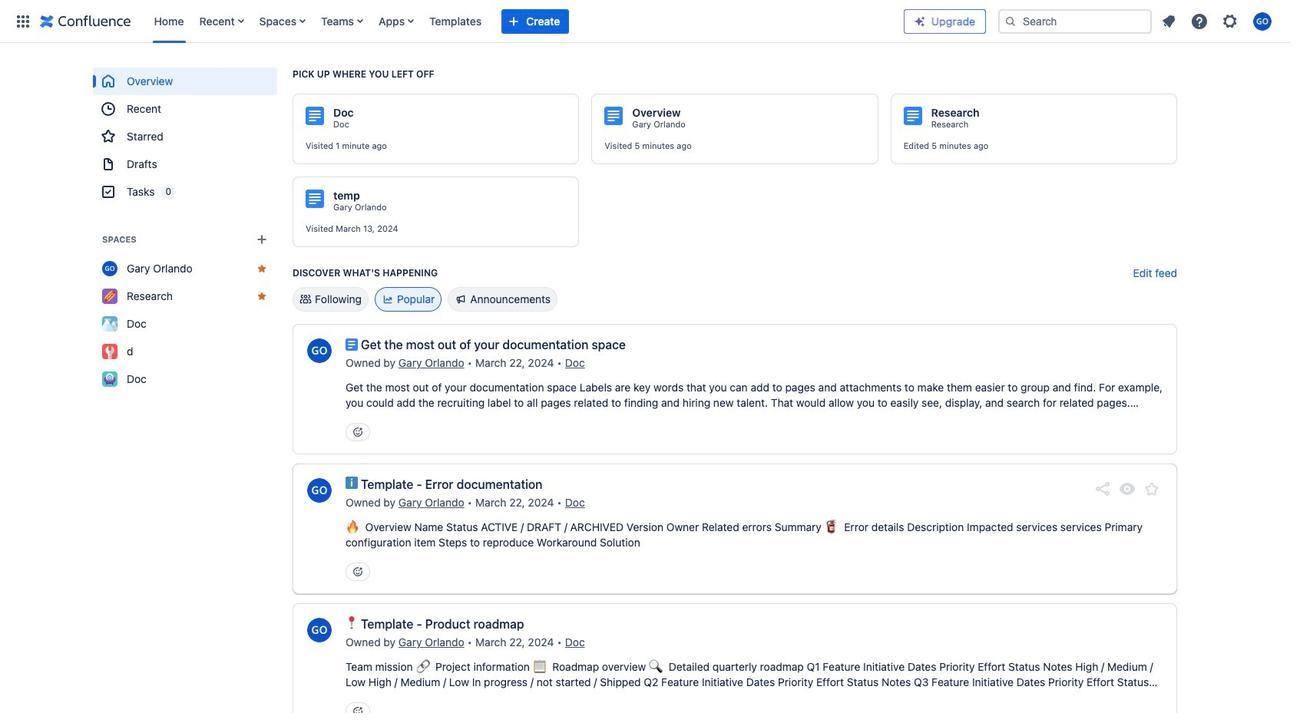 Task type: vqa. For each thing, say whether or not it's contained in the screenshot.
rightmost Task image
no



Task type: describe. For each thing, give the bounding box(es) containing it.
appswitcher icon image
[[14, 12, 32, 30]]

search image
[[1005, 15, 1017, 27]]

add reaction image
[[352, 426, 364, 439]]

Search field
[[999, 9, 1153, 33]]

your profile and preferences image
[[1254, 12, 1273, 30]]

unwatch image
[[1119, 480, 1137, 499]]

2 add reaction image from the top
[[352, 706, 364, 714]]

premium image
[[914, 15, 927, 27]]

help icon image
[[1191, 12, 1210, 30]]

more information about gary orlando image for add reaction image at bottom left
[[306, 337, 333, 365]]

1 add reaction image from the top
[[352, 566, 364, 579]]

:round_pushpin: image
[[346, 617, 358, 629]]



Task type: locate. For each thing, give the bounding box(es) containing it.
create a space image
[[253, 231, 271, 249]]

0 vertical spatial add reaction image
[[352, 566, 364, 579]]

unstar this space image
[[256, 263, 268, 275]]

:round_pushpin: image
[[346, 617, 358, 629]]

add reaction image
[[352, 566, 364, 579], [352, 706, 364, 714]]

:information_source: image
[[346, 477, 358, 489], [346, 477, 358, 489]]

list
[[146, 0, 904, 43], [1156, 7, 1282, 35]]

3 more information about gary orlando image from the top
[[306, 617, 333, 645]]

more information about gary orlando image for 1st add reaction icon from the bottom
[[306, 617, 333, 645]]

1 vertical spatial more information about gary orlando image
[[306, 477, 333, 505]]

share image
[[1094, 480, 1113, 499]]

2 more information about gary orlando image from the top
[[306, 477, 333, 505]]

list for premium image
[[1156, 7, 1282, 35]]

notification icon image
[[1160, 12, 1179, 30]]

list for 'appswitcher icon'
[[146, 0, 904, 43]]

1 vertical spatial add reaction image
[[352, 706, 364, 714]]

banner
[[0, 0, 1291, 43]]

1 horizontal spatial list
[[1156, 7, 1282, 35]]

confluence image
[[40, 12, 131, 30], [40, 12, 131, 30]]

1 more information about gary orlando image from the top
[[306, 337, 333, 365]]

0 horizontal spatial list
[[146, 0, 904, 43]]

unstar this space image
[[256, 290, 268, 303]]

star image
[[1143, 480, 1162, 499]]

0 vertical spatial more information about gary orlando image
[[306, 337, 333, 365]]

more information about gary orlando image for second add reaction icon from the bottom
[[306, 477, 333, 505]]

global element
[[9, 0, 904, 43]]

more information about gary orlando image
[[306, 337, 333, 365], [306, 477, 333, 505], [306, 617, 333, 645]]

settings icon image
[[1222, 12, 1240, 30]]

group
[[93, 68, 277, 206]]

None search field
[[999, 9, 1153, 33]]

2 vertical spatial more information about gary orlando image
[[306, 617, 333, 645]]



